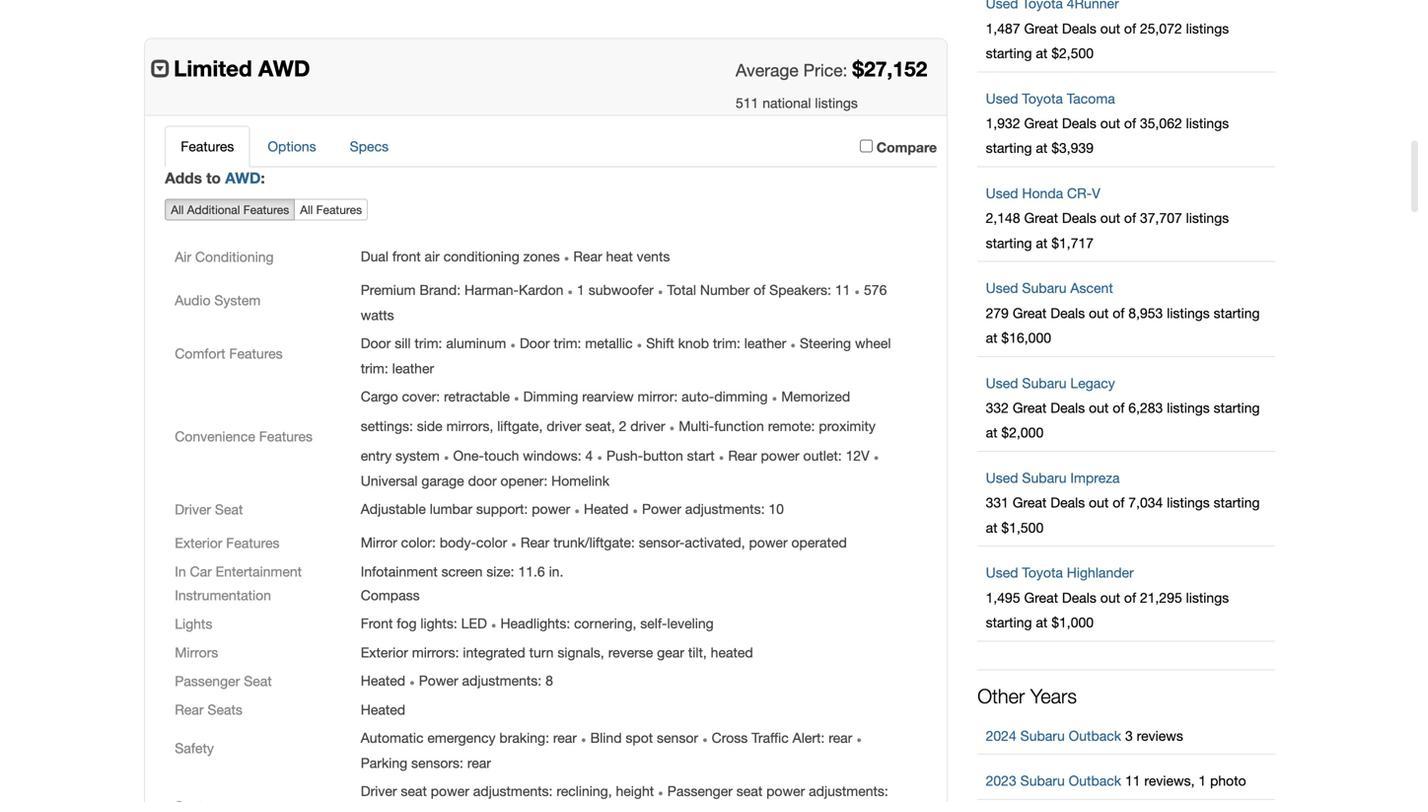 Task type: locate. For each thing, give the bounding box(es) containing it.
all for all additional features
[[171, 203, 184, 216]]

2024
[[986, 727, 1017, 744]]

0 horizontal spatial passenger
[[175, 673, 240, 689]]

door left 'sill'
[[361, 335, 391, 351]]

starting right the 6,283 at right
[[1214, 400, 1260, 416]]

listings inside 2,148 great deals out of 37,707 listings starting at
[[1186, 210, 1229, 226]]

car
[[190, 563, 212, 579]]

starting inside 2,148 great deals out of 37,707 listings starting at
[[986, 235, 1032, 251]]

out down highlander
[[1101, 589, 1121, 606]]

0 horizontal spatial power
[[419, 672, 458, 689]]

great inside 279 great deals out of 8,953 listings starting at
[[1013, 305, 1047, 321]]

power down opener:
[[532, 501, 571, 517]]

toyota for highlander
[[1022, 564, 1063, 581]]

power down the sensors:
[[431, 783, 469, 799]]

listings inside 1,932 great deals out of 35,062 listings starting at
[[1186, 115, 1229, 131]]

air
[[175, 248, 191, 265]]

0 horizontal spatial leather
[[392, 360, 434, 376]]

heated up automatic
[[361, 701, 406, 718]]

at inside "332 great deals out of 6,283 listings starting at"
[[986, 424, 998, 441]]

1 vertical spatial seat
[[244, 673, 272, 689]]

touch
[[484, 447, 519, 464]]

of for $1,500
[[1113, 494, 1125, 511]]

power inside adjustable lumbar support: power · heated · power adjustments: 10
[[532, 501, 571, 517]]

button
[[643, 447, 683, 464]]

trim: up cargo
[[361, 360, 388, 376]]

door down 'kardon'
[[520, 335, 550, 351]]

alert:
[[793, 730, 825, 746]]

0 vertical spatial leather
[[745, 335, 787, 351]]

1 outback from the top
[[1069, 727, 1122, 744]]

0 horizontal spatial rear
[[467, 755, 491, 771]]

1 horizontal spatial power
[[642, 501, 682, 517]]

of right number
[[754, 282, 766, 298]]

0 horizontal spatial all
[[171, 203, 184, 216]]

at for 279 great deals out of 8,953 listings starting at
[[986, 424, 998, 441]]

great inside the 1,495 great deals out of 21,295 listings starting at
[[1025, 589, 1059, 606]]

power up sensor-
[[642, 501, 682, 517]]

1 horizontal spatial driver
[[631, 418, 665, 434]]

at left $1,000
[[1036, 614, 1048, 630]]

listings right 7,034
[[1167, 494, 1210, 511]]

door
[[468, 472, 497, 489]]

used up 331
[[986, 470, 1019, 486]]

1 horizontal spatial leather
[[745, 335, 787, 351]]

1 horizontal spatial driver
[[361, 783, 397, 799]]

features for comfort features
[[229, 345, 283, 361]]

driver for driver seat
[[175, 501, 211, 517]]

at inside 2,148 great deals out of 37,707 listings starting at
[[1036, 235, 1048, 251]]

out for used honda cr-v
[[1101, 210, 1121, 226]]

rear down function
[[728, 447, 757, 464]]

multi-
[[679, 418, 715, 434]]

starting inside the 1,495 great deals out of 21,295 listings starting at
[[986, 614, 1032, 630]]

0 horizontal spatial seat
[[401, 783, 427, 799]]

1 toyota from the top
[[1022, 90, 1063, 106]]

3 used from the top
[[986, 280, 1019, 296]]

of
[[1125, 20, 1137, 36], [1125, 115, 1137, 131], [1125, 210, 1137, 226], [754, 282, 766, 298], [1113, 305, 1125, 321], [1113, 400, 1125, 416], [1113, 494, 1125, 511], [1125, 589, 1137, 606]]

0 vertical spatial seat
[[215, 501, 243, 517]]

used for used subaru ascent
[[986, 375, 1019, 391]]

subaru for impreza
[[1022, 470, 1067, 486]]

of left the 6,283 at right
[[1113, 400, 1125, 416]]

:
[[261, 168, 265, 187]]

0 vertical spatial toyota
[[1022, 90, 1063, 106]]

1 vertical spatial awd
[[225, 168, 261, 187]]

starting inside 279 great deals out of 8,953 listings starting at
[[1214, 305, 1260, 321]]

out left the 37,707
[[1101, 210, 1121, 226]]

out inside 2,148 great deals out of 37,707 listings starting at
[[1101, 210, 1121, 226]]

of inside the 1,495 great deals out of 21,295 listings starting at
[[1125, 589, 1137, 606]]

of inside 1,487 great deals out of 25,072 listings starting at
[[1125, 20, 1137, 36]]

used subaru ascent
[[986, 280, 1114, 296]]

, inside front fog lights: led · headlights: cornering , self-leveling
[[633, 615, 637, 631]]

starting inside "332 great deals out of 6,283 listings starting at"
[[1214, 400, 1260, 416]]

passenger seat
[[175, 673, 272, 689]]

1,495
[[986, 589, 1021, 606]]

out inside "332 great deals out of 6,283 listings starting at"
[[1089, 400, 1109, 416]]

mirrors:
[[412, 644, 459, 660]]

comfort features
[[175, 345, 283, 361]]

at inside 1,932 great deals out of 35,062 listings starting at
[[1036, 140, 1048, 156]]

1 horizontal spatial all
[[300, 203, 313, 216]]

331 great deals out of 7,034 listings starting at
[[986, 494, 1260, 536]]

deals up $1,000
[[1062, 589, 1097, 606]]

seat left 2
[[585, 418, 611, 434]]

0 vertical spatial 1
[[577, 282, 585, 298]]

mirrors
[[175, 644, 218, 660]]

at for 1,932 great deals out of 35,062 listings starting at
[[1036, 235, 1048, 251]]

driver
[[547, 418, 582, 434], [631, 418, 665, 434]]

used
[[986, 90, 1019, 106], [986, 185, 1019, 201], [986, 280, 1019, 296], [986, 375, 1019, 391], [986, 470, 1019, 486], [986, 564, 1019, 581]]

at left $1,717
[[1036, 235, 1048, 251]]

11.6
[[518, 563, 545, 579]]

at down 332
[[986, 424, 998, 441]]

rear down emergency
[[467, 755, 491, 771]]

0 horizontal spatial door
[[361, 335, 391, 351]]

toyota for tacoma
[[1022, 90, 1063, 106]]

$2,000
[[1002, 424, 1044, 441]]

1,487
[[986, 20, 1021, 36]]

deals down used subaru ascent link
[[1051, 305, 1085, 321]]

proximity
[[819, 418, 876, 434]]

0 horizontal spatial driver
[[547, 418, 582, 434]]

tab panel containing ·
[[165, 167, 937, 802]]

side mirrors , liftgate , driver seat , 2 driver
[[417, 418, 665, 434]]

deals inside 2,148 great deals out of 37,707 listings starting at
[[1062, 210, 1097, 226]]

subaru down years
[[1021, 727, 1065, 744]]

at for $2,500
[[1036, 140, 1048, 156]]

great up $2,000
[[1013, 400, 1047, 416]]

listings right the 37,707
[[1186, 210, 1229, 226]]

exterior down the front
[[361, 644, 408, 660]]

rear up 11.6
[[521, 534, 550, 550]]

listings right 35,062 on the top
[[1186, 115, 1229, 131]]

blind
[[591, 730, 622, 746]]

1 horizontal spatial passenger
[[668, 783, 733, 799]]

great up $16,000
[[1013, 305, 1047, 321]]

subaru left legacy
[[1022, 375, 1067, 391]]

of inside 1,932 great deals out of 35,062 listings starting at
[[1125, 115, 1137, 131]]

comfort
[[175, 345, 225, 361]]

all additional features button
[[165, 199, 295, 220]]

, left height
[[608, 783, 612, 799]]

2024 subaru outback link
[[986, 727, 1122, 744]]

adjustments: for heated · power adjustments: 8
[[462, 672, 542, 689]]

out down ascent
[[1089, 305, 1109, 321]]

rear right alert:
[[829, 730, 853, 746]]

out inside 279 great deals out of 8,953 listings starting at
[[1089, 305, 1109, 321]]

features link
[[165, 126, 250, 167]]

deals inside the 1,495 great deals out of 21,295 listings starting at
[[1062, 589, 1097, 606]]

features right convenience
[[259, 428, 313, 444]]

seat down cross
[[737, 783, 763, 799]]

conditioning
[[444, 248, 520, 264]]

starting
[[986, 45, 1032, 61], [986, 140, 1032, 156], [986, 235, 1032, 251], [1214, 305, 1260, 321], [1214, 400, 1260, 416], [1214, 494, 1260, 511], [986, 614, 1032, 630]]

· left multi-
[[669, 414, 675, 439]]

settings:
[[361, 418, 413, 434]]

features
[[181, 138, 234, 154], [243, 203, 289, 216], [316, 203, 362, 216], [229, 345, 283, 361], [259, 428, 313, 444], [226, 535, 280, 551]]

great down the used toyota highlander
[[1025, 589, 1059, 606]]

great for $2,500
[[1025, 115, 1059, 131]]

of left 7,034
[[1113, 494, 1125, 511]]

adjustments: for driver seat power adjustments: reclining , height
[[473, 783, 553, 799]]

all inside button
[[171, 203, 184, 216]]

332
[[986, 400, 1009, 416]]

1 vertical spatial power
[[419, 672, 458, 689]]

outback down 2024 subaru outback 3 reviews
[[1069, 773, 1122, 789]]

seat for passenger seat power adjustments:
[[737, 783, 763, 799]]

2 toyota from the top
[[1022, 564, 1063, 581]]

sensor
[[657, 730, 699, 746]]

function
[[714, 418, 764, 434]]

heated for heated · power adjustments: 8
[[361, 672, 406, 689]]

· one-touch windows: 4 · push-button start · rear power outlet: 12v · universal garage door opener: homelink
[[361, 444, 879, 489]]

system
[[214, 292, 261, 308]]

of for $16,000
[[1113, 305, 1125, 321]]

1 vertical spatial exterior
[[361, 644, 408, 660]]

2 all from the left
[[300, 203, 313, 216]]

2 horizontal spatial seat
[[737, 783, 763, 799]]

1 used from the top
[[986, 90, 1019, 106]]

· right start
[[719, 444, 725, 468]]

heated inside "heated · power adjustments: 8"
[[361, 672, 406, 689]]

heated up mirror color: body-color · rear trunk/liftgate: sensor-activated , power operated
[[584, 501, 629, 517]]

0 horizontal spatial driver
[[175, 501, 211, 517]]

listings inside 1,487 great deals out of 25,072 listings starting at
[[1186, 20, 1229, 36]]

auto-
[[682, 388, 715, 404]]

· left one-
[[444, 444, 449, 468]]

1 all from the left
[[171, 203, 184, 216]]

all for all features
[[300, 203, 313, 216]]

subaru down $2,000
[[1022, 470, 1067, 486]]

compare
[[877, 139, 937, 155]]

0 vertical spatial awd
[[258, 55, 310, 81]]

out for used toyota tacoma
[[1101, 115, 1121, 131]]

deals inside 279 great deals out of 8,953 listings starting at
[[1051, 305, 1085, 321]]

· down homelink at the left of the page
[[574, 497, 580, 522]]

heat
[[606, 248, 633, 264]]

subaru left ascent
[[1022, 280, 1067, 296]]

passenger down sensor
[[668, 783, 733, 799]]

21,295
[[1140, 589, 1183, 606]]

ascent
[[1071, 280, 1114, 296]]

deals inside 331 great deals out of 7,034 listings starting at
[[1051, 494, 1085, 511]]

1,932
[[986, 115, 1021, 131]]

2023 subaru outback 11 reviews , 1 photo
[[986, 773, 1247, 789]]

sensors:
[[411, 755, 464, 771]]

used subaru legacy link
[[986, 375, 1116, 391]]

listings inside 331 great deals out of 7,034 listings starting at
[[1167, 494, 1210, 511]]

options
[[268, 138, 316, 154]]

color:
[[401, 534, 436, 550]]

1 vertical spatial driver
[[361, 783, 397, 799]]

2 outback from the top
[[1069, 773, 1122, 789]]

2 used from the top
[[986, 185, 1019, 201]]

great inside "332 great deals out of 6,283 listings starting at"
[[1013, 400, 1047, 416]]

great inside 331 great deals out of 7,034 listings starting at
[[1013, 494, 1047, 511]]

1 horizontal spatial seat
[[244, 673, 272, 689]]

4
[[586, 447, 593, 464]]

out down impreza on the bottom right of the page
[[1089, 494, 1109, 511]]

outback
[[1069, 727, 1122, 744], [1069, 773, 1122, 789]]

1 driver from the left
[[547, 418, 582, 434]]

convenience features
[[175, 428, 313, 444]]

reviews left photo
[[1145, 773, 1191, 789]]

awd link
[[225, 168, 261, 187]]

features for all features
[[316, 203, 362, 216]]

listings right '8,953'
[[1167, 305, 1210, 321]]

out left 25,072
[[1101, 20, 1121, 36]]

starting down 1,932
[[986, 140, 1032, 156]]

tab list
[[165, 126, 937, 167]]

of for $3,939
[[1125, 115, 1137, 131]]

leather inside door sill trim: aluminum · door trim: metallic · shift knob trim: leather ·
[[745, 335, 787, 351]]

1 vertical spatial reviews
[[1145, 773, 1191, 789]]

1 vertical spatial toyota
[[1022, 564, 1063, 581]]

great down honda
[[1025, 210, 1059, 226]]

one-
[[453, 447, 484, 464]]

2,148
[[986, 210, 1021, 226]]

0 vertical spatial outback
[[1069, 727, 1122, 744]]

4 used from the top
[[986, 375, 1019, 391]]

of left 21,295
[[1125, 589, 1137, 606]]

remote:
[[768, 418, 815, 434]]

of inside 2,148 great deals out of 37,707 listings starting at
[[1125, 210, 1137, 226]]

1 vertical spatial heated
[[361, 672, 406, 689]]

1 vertical spatial 1
[[1199, 773, 1207, 789]]

starting down 2,148
[[986, 235, 1032, 251]]

leather
[[745, 335, 787, 351], [392, 360, 434, 376]]

power down 10
[[749, 534, 788, 550]]

awd right the to
[[225, 168, 261, 187]]

outback left 3
[[1069, 727, 1122, 744]]

features for convenience features
[[259, 428, 313, 444]]

listings for 1,487 great deals out of 25,072 listings starting at
[[1186, 20, 1229, 36]]

power down mirrors:
[[419, 672, 458, 689]]

of left the 37,707
[[1125, 210, 1137, 226]]

all inside button
[[300, 203, 313, 216]]

1 horizontal spatial door
[[520, 335, 550, 351]]

deals for legacy
[[1051, 400, 1085, 416]]

of for $1,000
[[1125, 589, 1137, 606]]

, left operated at the bottom right of the page
[[742, 534, 745, 550]]

listings right the 6,283 at right
[[1167, 400, 1210, 416]]

out inside 1,487 great deals out of 25,072 listings starting at
[[1101, 20, 1121, 36]]

at inside 279 great deals out of 8,953 listings starting at
[[986, 330, 998, 346]]

8,953
[[1129, 305, 1163, 321]]

1 right 'kardon'
[[577, 282, 585, 298]]

starting inside 331 great deals out of 7,034 listings starting at
[[1214, 494, 1260, 511]]

at down 279
[[986, 330, 998, 346]]

exterior for exterior features
[[175, 535, 222, 551]]

1
[[577, 282, 585, 298], [1199, 773, 1207, 789]]

of inside premium brand: harman-kardon · 1 subwoofer · total number of speakers: 11 ·
[[754, 282, 766, 298]]

reviews for 3
[[1137, 727, 1184, 744]]

door
[[361, 335, 391, 351], [520, 335, 550, 351]]

great inside 1,487 great deals out of 25,072 listings starting at
[[1025, 20, 1059, 36]]

2 vertical spatial heated
[[361, 701, 406, 718]]

of left 35,062 on the top
[[1125, 115, 1137, 131]]

11
[[835, 282, 851, 298], [1126, 773, 1141, 789]]

starting right '8,953'
[[1214, 305, 1260, 321]]

deals for impreza
[[1051, 494, 1085, 511]]

deals down used subaru legacy link
[[1051, 400, 1085, 416]]

0 vertical spatial driver
[[175, 501, 211, 517]]

in.
[[549, 563, 564, 579]]

0 vertical spatial power
[[642, 501, 682, 517]]

deals inside "332 great deals out of 6,283 listings starting at"
[[1051, 400, 1085, 416]]

seat down the sensors:
[[401, 783, 427, 799]]

features inside button
[[316, 203, 362, 216]]

listings
[[1186, 20, 1229, 36], [815, 95, 858, 111], [1186, 115, 1229, 131], [1186, 210, 1229, 226], [1167, 305, 1210, 321], [1167, 400, 1210, 416], [1167, 494, 1210, 511], [1186, 589, 1229, 606]]

outback for 11
[[1069, 773, 1122, 789]]

passenger seat power adjustments:
[[668, 783, 889, 799]]

national
[[763, 95, 811, 111]]

subaru for ascent
[[1022, 280, 1067, 296]]

576 watts
[[361, 282, 887, 323]]

adjustments: inside "heated · power adjustments: 8"
[[462, 672, 542, 689]]

listings inside the 1,495 great deals out of 21,295 listings starting at
[[1186, 589, 1229, 606]]

power
[[761, 447, 800, 464], [532, 501, 571, 517], [749, 534, 788, 550], [431, 783, 469, 799], [767, 783, 805, 799]]

adjustable
[[361, 501, 426, 517]]

great down used toyota tacoma
[[1025, 115, 1059, 131]]

all additional features
[[171, 203, 289, 216]]

of inside "332 great deals out of 6,283 listings starting at"
[[1113, 400, 1125, 416]]

photo
[[1211, 773, 1247, 789]]

power inside mirror color: body-color · rear trunk/liftgate: sensor-activated , power operated
[[749, 534, 788, 550]]

used up 279
[[986, 280, 1019, 296]]

toyota down $1,500
[[1022, 564, 1063, 581]]

1 vertical spatial leather
[[392, 360, 434, 376]]

passenger for passenger seat
[[175, 673, 240, 689]]

at inside 331 great deals out of 7,034 listings starting at
[[986, 519, 998, 536]]

1 vertical spatial outback
[[1069, 773, 1122, 789]]

deals for highlander
[[1062, 589, 1097, 606]]

cr-
[[1067, 185, 1092, 201]]

· left shift
[[637, 331, 643, 356]]

features right comfort
[[229, 345, 283, 361]]

out inside 1,932 great deals out of 35,062 listings starting at
[[1101, 115, 1121, 131]]

used up 1,495
[[986, 564, 1019, 581]]

0 vertical spatial 11
[[835, 282, 851, 298]]

deals down used subaru impreza
[[1051, 494, 1085, 511]]

used toyota highlander
[[986, 564, 1134, 581]]

0 vertical spatial passenger
[[175, 673, 240, 689]]

adjustments: for passenger seat power adjustments:
[[809, 783, 889, 799]]

· down mirrors:
[[409, 669, 415, 693]]

· right led
[[491, 611, 497, 636]]

automatic emergency braking: rear · blind spot sensor · cross traffic alert: rear · parking sensors: rear
[[361, 726, 862, 771]]

features down :
[[243, 203, 289, 216]]

11 inside premium brand: harman-kardon · 1 subwoofer · total number of speakers: 11 ·
[[835, 282, 851, 298]]

deals for ascent
[[1051, 305, 1085, 321]]

0 horizontal spatial seat
[[215, 501, 243, 517]]

great inside 1,932 great deals out of 35,062 listings starting at
[[1025, 115, 1059, 131]]

multi-function remote:
[[679, 418, 819, 434]]

rear left heat
[[574, 248, 602, 264]]

1 vertical spatial passenger
[[668, 783, 733, 799]]

, left liftgate
[[490, 418, 494, 434]]

332 great deals out of 6,283 listings starting at
[[986, 400, 1260, 441]]

listings inside "332 great deals out of 6,283 listings starting at"
[[1167, 400, 1210, 416]]

awd
[[258, 55, 310, 81], [225, 168, 261, 187]]

features for exterior features
[[226, 535, 280, 551]]

5 used from the top
[[986, 470, 1019, 486]]

entry
[[361, 447, 392, 464]]

0 vertical spatial heated
[[584, 501, 629, 517]]

great inside 2,148 great deals out of 37,707 listings starting at
[[1025, 210, 1059, 226]]

of inside 331 great deals out of 7,034 listings starting at
[[1113, 494, 1125, 511]]

starting for 279 great deals out of 8,953 listings starting at
[[1214, 400, 1260, 416]]

0 vertical spatial reviews
[[1137, 727, 1184, 744]]

of inside 279 great deals out of 8,953 listings starting at
[[1113, 305, 1125, 321]]

out inside the 1,495 great deals out of 21,295 listings starting at
[[1101, 589, 1121, 606]]

1 horizontal spatial exterior
[[361, 644, 408, 660]]

cargo
[[361, 388, 398, 404]]

out inside 331 great deals out of 7,034 listings starting at
[[1089, 494, 1109, 511]]

tab panel
[[165, 167, 937, 802]]

0 horizontal spatial exterior
[[175, 535, 222, 551]]

deals down "cr-"
[[1062, 210, 1097, 226]]

mirror
[[361, 534, 397, 550]]

279
[[986, 305, 1009, 321]]

0 horizontal spatial 11
[[835, 282, 851, 298]]

1 vertical spatial 11
[[1126, 773, 1141, 789]]

in car entertainment
[[175, 563, 302, 579]]

0 horizontal spatial 1
[[577, 282, 585, 298]]

cornering
[[574, 615, 633, 631]]

out down tacoma
[[1101, 115, 1121, 131]]

starting inside 1,932 great deals out of 35,062 listings starting at
[[986, 140, 1032, 156]]

deals inside 1,932 great deals out of 35,062 listings starting at
[[1062, 115, 1097, 131]]

rear right braking:
[[553, 730, 577, 746]]

turn
[[529, 644, 554, 660]]

out for used subaru ascent
[[1089, 305, 1109, 321]]

trim: right knob
[[713, 335, 741, 351]]

listings inside 279 great deals out of 8,953 listings starting at
[[1167, 305, 1210, 321]]

0 vertical spatial exterior
[[175, 535, 222, 551]]

starting down 1,495
[[986, 614, 1032, 630]]

collapse down image
[[151, 58, 170, 78]]



Task type: vqa. For each thing, say whether or not it's contained in the screenshot.


Task type: describe. For each thing, give the bounding box(es) containing it.
reviews for 11
[[1145, 773, 1191, 789]]

· right 'kardon'
[[568, 278, 573, 303]]

heated
[[711, 644, 753, 660]]

used for used honda cr-v
[[986, 280, 1019, 296]]

self-
[[641, 615, 667, 631]]

heated inside adjustable lumbar support: power · heated · power adjustments: 10
[[584, 501, 629, 517]]

, left 2
[[611, 418, 615, 434]]

rear seats
[[175, 701, 243, 718]]

great for 1,932 great deals out of 35,062 listings starting at
[[1025, 210, 1059, 226]]

deals for tacoma
[[1062, 115, 1097, 131]]

· left total
[[658, 278, 663, 303]]

power inside "heated · power adjustments: 8"
[[419, 672, 458, 689]]

of for $2,000
[[1113, 400, 1125, 416]]

511 national listings
[[736, 95, 858, 111]]

convenience
[[175, 428, 255, 444]]

lights:
[[421, 615, 457, 631]]

reclining
[[557, 783, 608, 799]]

rear inside · one-touch windows: 4 · push-button start · rear power outlet: 12v · universal garage door opener: homelink
[[728, 447, 757, 464]]

dual
[[361, 248, 389, 264]]

all features
[[300, 203, 362, 216]]

rear inside mirror color: body-color · rear trunk/liftgate: sensor-activated , power operated
[[521, 534, 550, 550]]

listings down price:
[[815, 95, 858, 111]]

at for 332 great deals out of 6,283 listings starting at
[[986, 519, 998, 536]]

331
[[986, 494, 1009, 511]]

screen
[[442, 563, 483, 579]]

7,034
[[1129, 494, 1163, 511]]

driver seat power adjustments: reclining , height
[[361, 783, 654, 799]]

1 horizontal spatial 1
[[1199, 773, 1207, 789]]

rearview
[[582, 388, 634, 404]]

shift
[[646, 335, 675, 351]]

honda
[[1022, 185, 1064, 201]]

great for 279 great deals out of 8,953 listings starting at
[[1013, 400, 1047, 416]]

· right color
[[511, 531, 517, 555]]

subaru right 2023
[[1021, 773, 1065, 789]]

seat for passenger seat
[[244, 673, 272, 689]]

deals for cr-
[[1062, 210, 1097, 226]]

great for 2,148 great deals out of 37,707 listings starting at
[[1013, 305, 1047, 321]]

air conditioning
[[175, 248, 274, 265]]

adjustable lumbar support: power · heated · power adjustments: 10
[[361, 497, 784, 522]]

at inside the 1,495 great deals out of 21,295 listings starting at
[[1036, 614, 1048, 630]]

starting for 332 great deals out of 6,283 listings starting at
[[1214, 494, 1260, 511]]

1 horizontal spatial 11
[[1126, 773, 1141, 789]]

tacoma
[[1067, 90, 1116, 106]]

power inside adjustable lumbar support: power · heated · power adjustments: 10
[[642, 501, 682, 517]]

2023
[[986, 773, 1017, 789]]

trim: inside steering wheel trim:
[[361, 360, 388, 376]]

great for 332 great deals out of 6,283 listings starting at
[[1013, 494, 1047, 511]]

power down traffic
[[767, 783, 805, 799]]

used subaru impreza
[[986, 470, 1120, 486]]

support:
[[476, 501, 528, 517]]

awd inside tab panel
[[225, 168, 261, 187]]

power inside · one-touch windows: 4 · push-button start · rear power outlet: 12v · universal garage door opener: homelink
[[761, 447, 800, 464]]

starting inside 1,487 great deals out of 25,072 listings starting at
[[986, 45, 1032, 61]]

· right alert:
[[857, 726, 862, 751]]

push-
[[607, 447, 643, 464]]

side
[[417, 418, 443, 434]]

fog
[[397, 615, 417, 631]]

speakers:
[[770, 282, 832, 298]]

listings for 1,495 great deals out of 21,295 listings starting at
[[1186, 589, 1229, 606]]

tilt
[[688, 644, 703, 660]]

mirror:
[[638, 388, 678, 404]]

listings for 279 great deals out of 8,953 listings starting at
[[1167, 305, 1210, 321]]

dimming
[[715, 388, 768, 404]]

2 door from the left
[[520, 335, 550, 351]]

premium brand: harman-kardon · 1 subwoofer · total number of speakers: 11 ·
[[361, 278, 860, 303]]

garage
[[422, 472, 464, 489]]

activated
[[685, 534, 742, 550]]

· down · one-touch windows: 4 · push-button start · rear power outlet: 12v · universal garage door opener: homelink
[[633, 497, 638, 522]]

cross
[[712, 730, 748, 746]]

adds to awd :
[[165, 168, 265, 187]]

adjustments: inside adjustable lumbar support: power · heated · power adjustments: 10
[[685, 501, 765, 517]]

· right "dimming"
[[772, 385, 778, 409]]

listings for 332 great deals out of 6,283 listings starting at
[[1167, 400, 1210, 416]]

steering
[[800, 335, 851, 351]]

, left photo
[[1191, 773, 1195, 789]]

listings for 331 great deals out of 7,034 listings starting at
[[1167, 494, 1210, 511]]

1 inside premium brand: harman-kardon · 1 subwoofer · total number of speakers: 11 ·
[[577, 282, 585, 298]]

heated for heated
[[361, 701, 406, 718]]

lumbar
[[430, 501, 473, 517]]

premium
[[361, 282, 416, 298]]

$2,500
[[1052, 45, 1094, 61]]

average price: $27,152
[[736, 56, 928, 81]]

· left steering
[[790, 331, 796, 356]]

6 used from the top
[[986, 564, 1019, 581]]

braking:
[[500, 730, 549, 746]]

passenger for passenger seat power adjustments:
[[668, 783, 733, 799]]

· right 12v
[[874, 444, 879, 468]]

1 door from the left
[[361, 335, 391, 351]]

starting for 1,932 great deals out of 35,062 listings starting at
[[986, 235, 1032, 251]]

used for used subaru legacy
[[986, 470, 1019, 486]]

height
[[616, 783, 654, 799]]

, left heated at the right bottom of page
[[703, 644, 707, 660]]

of for $2,500
[[1125, 20, 1137, 36]]

compass
[[361, 587, 420, 603]]

at for 2,148 great deals out of 37,707 listings starting at
[[986, 330, 998, 346]]

tab list containing features
[[165, 126, 937, 167]]

used subaru legacy
[[986, 375, 1116, 391]]

used for used toyota tacoma
[[986, 185, 1019, 201]]

homelink
[[552, 472, 610, 489]]

1 horizontal spatial seat
[[585, 418, 611, 434]]

rear inside "dual front air conditioning zones · rear heat vents"
[[574, 248, 602, 264]]

specs
[[350, 138, 389, 154]]

knob
[[678, 335, 709, 351]]

exterior for exterior mirrors: integrated turn signals , reverse gear tilt , heated
[[361, 644, 408, 660]]

opener:
[[501, 472, 548, 489]]

· right 'aluminum'
[[510, 331, 516, 356]]

outback for 3
[[1069, 727, 1122, 744]]

starting for $2,500
[[986, 140, 1032, 156]]

576
[[864, 282, 887, 298]]

air
[[425, 248, 440, 264]]

· right the zones
[[564, 244, 570, 269]]

out for used subaru impreza
[[1089, 494, 1109, 511]]

traffic
[[752, 730, 789, 746]]

conditioning
[[195, 248, 274, 265]]

steering wheel trim:
[[361, 335, 891, 376]]

listings for 1,932 great deals out of 35,062 listings starting at
[[1186, 115, 1229, 131]]

· left blind
[[581, 726, 587, 751]]

operated
[[792, 534, 847, 550]]

of for $1,717
[[1125, 210, 1137, 226]]

safety
[[175, 740, 214, 756]]

· up liftgate
[[514, 385, 520, 409]]

metallic
[[585, 335, 633, 351]]

other years
[[978, 684, 1077, 708]]

used honda cr-v
[[986, 185, 1101, 201]]

out for used toyota highlander
[[1101, 589, 1121, 606]]

· left 576
[[855, 278, 860, 303]]

2 horizontal spatial rear
[[829, 730, 853, 746]]

used honda cr-v link
[[986, 185, 1101, 201]]

listings for 2,148 great deals out of 37,707 listings starting at
[[1186, 210, 1229, 226]]

subaru for legacy
[[1022, 375, 1067, 391]]

, inside mirror color: body-color · rear trunk/liftgate: sensor-activated , power operated
[[742, 534, 745, 550]]

Compare checkbox
[[860, 139, 873, 152]]

deals inside 1,487 great deals out of 25,072 listings starting at
[[1062, 20, 1097, 36]]

, down dimming
[[539, 418, 543, 434]]

exterior features
[[175, 535, 280, 551]]

retractable
[[444, 388, 510, 404]]

cargo cover: retractable · dimming rearview mirror: auto-dimming ·
[[361, 385, 778, 409]]

1,932 great deals out of 35,062 listings starting at
[[986, 115, 1229, 156]]

body-
[[440, 534, 476, 550]]

number
[[700, 282, 750, 298]]

at inside 1,487 great deals out of 25,072 listings starting at
[[1036, 45, 1048, 61]]

front fog lights: led · headlights: cornering , self-leveling
[[361, 611, 714, 636]]

starting for 2,148 great deals out of 37,707 listings starting at
[[1214, 305, 1260, 321]]

front
[[361, 615, 393, 631]]

in
[[175, 563, 186, 579]]

driver for driver seat power adjustments: reclining , height
[[361, 783, 397, 799]]

seat for driver seat power adjustments: reclining , height
[[401, 783, 427, 799]]

price:
[[804, 60, 848, 80]]

used toyota highlander link
[[986, 564, 1134, 581]]

features up the to
[[181, 138, 234, 154]]

2024 subaru outback 3 reviews
[[986, 727, 1184, 744]]

out for used subaru legacy
[[1089, 400, 1109, 416]]

2
[[619, 418, 627, 434]]

leveling
[[667, 615, 714, 631]]

heated · power adjustments: 8
[[361, 669, 553, 693]]

· right 4
[[597, 444, 603, 468]]

, left reverse on the bottom of page
[[601, 644, 605, 660]]

2,148 great deals out of 37,707 listings starting at
[[986, 210, 1229, 251]]

2 driver from the left
[[631, 418, 665, 434]]

integrated
[[463, 644, 526, 660]]

zones
[[523, 248, 560, 264]]

trim: left metallic
[[554, 335, 582, 351]]

1 horizontal spatial rear
[[553, 730, 577, 746]]

audio system
[[175, 292, 261, 308]]

seat for driver seat
[[215, 501, 243, 517]]

trim: right 'sill'
[[415, 335, 442, 351]]

features inside button
[[243, 203, 289, 216]]

used toyota tacoma
[[986, 90, 1116, 106]]

emergency
[[428, 730, 496, 746]]

rear left the seats
[[175, 701, 204, 718]]

· left cross
[[702, 726, 708, 751]]



